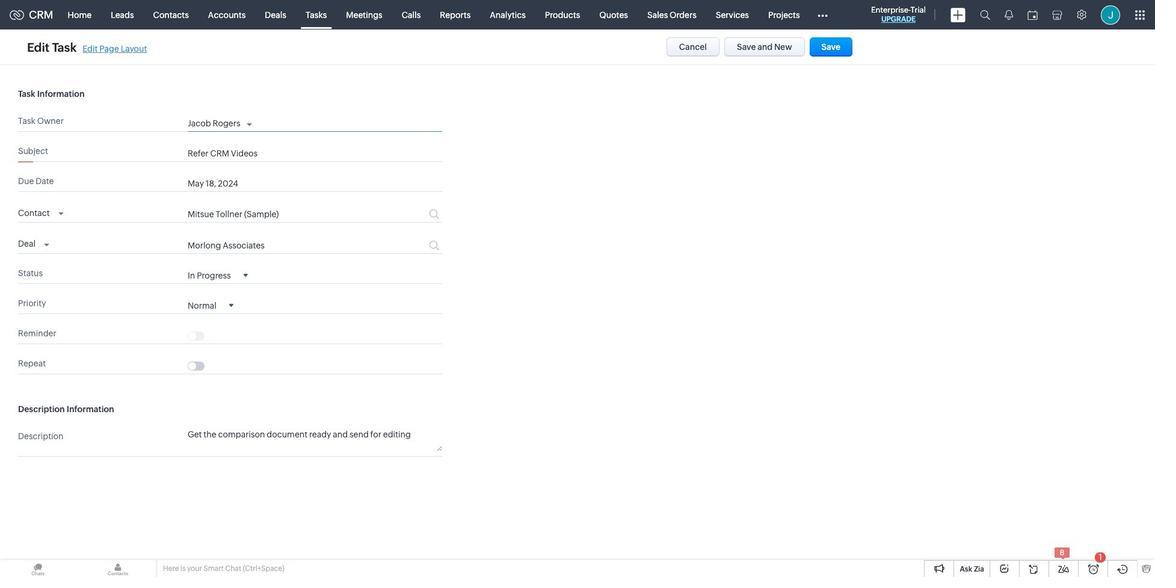 Task type: vqa. For each thing, say whether or not it's contained in the screenshot.
Wieser on the left top of page
no



Task type: locate. For each thing, give the bounding box(es) containing it.
profile element
[[1094, 0, 1128, 29]]

profile image
[[1101, 5, 1121, 24]]

create menu element
[[944, 0, 973, 29]]

search image
[[981, 10, 991, 20]]

None button
[[667, 37, 720, 57], [725, 37, 805, 57], [810, 37, 853, 57], [667, 37, 720, 57], [725, 37, 805, 57], [810, 37, 853, 57]]

chats image
[[0, 560, 76, 577]]

None text field
[[188, 241, 384, 250]]

signals image
[[1005, 10, 1014, 20]]

None text field
[[188, 149, 442, 158], [188, 210, 384, 219], [188, 429, 442, 451], [188, 149, 442, 158], [188, 210, 384, 219], [188, 429, 442, 451]]

create menu image
[[951, 8, 966, 22]]

contacts image
[[80, 560, 156, 577]]

logo image
[[10, 10, 24, 20]]

Other Modules field
[[810, 5, 836, 24]]

search element
[[973, 0, 998, 29]]

None field
[[18, 205, 64, 219], [18, 236, 49, 250], [188, 270, 248, 280], [188, 300, 233, 310], [18, 205, 64, 219], [18, 236, 49, 250], [188, 270, 248, 280], [188, 300, 233, 310]]



Task type: describe. For each thing, give the bounding box(es) containing it.
signals element
[[998, 0, 1021, 29]]

calendar image
[[1028, 10, 1038, 20]]

mmm d, yyyy text field
[[188, 179, 404, 188]]



